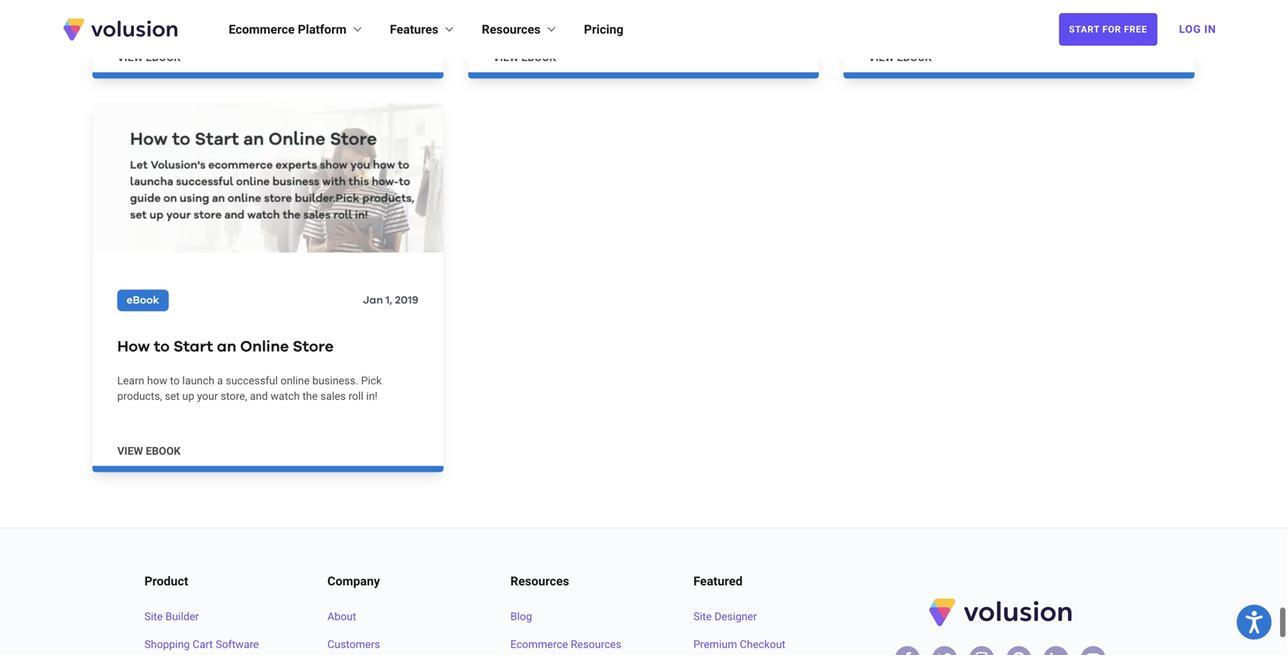 Task type: describe. For each thing, give the bounding box(es) containing it.
start for free
[[1069, 24, 1148, 35]]

how
[[147, 375, 167, 387]]

premium checkout
[[694, 639, 786, 651]]

featured
[[694, 574, 743, 589]]

shopping cart software
[[144, 639, 259, 651]]

resources button
[[482, 20, 559, 39]]

product
[[144, 574, 188, 589]]

premium
[[694, 639, 737, 651]]

your
[[197, 390, 218, 403]]

free
[[1124, 24, 1148, 35]]

how to start an online store image
[[93, 103, 443, 253]]

resources inside ecommerce resources link
[[571, 639, 622, 651]]

youtube image
[[1086, 651, 1101, 656]]

open accessibe: accessibility options, statement and help image
[[1246, 612, 1263, 634]]

site designer
[[694, 611, 757, 623]]

site designer link
[[694, 610, 840, 625]]

site builder
[[144, 611, 199, 623]]

in
[[1205, 23, 1217, 36]]

how
[[117, 339, 150, 355]]

facebook image
[[900, 651, 915, 656]]

watch
[[271, 390, 300, 403]]

features
[[390, 22, 439, 37]]

site for product
[[144, 611, 163, 623]]

twitter image
[[937, 651, 953, 656]]

successful
[[226, 375, 278, 387]]

learn how to launch a successful online business. pick products, set up your store, and watch the sales roll in!
[[117, 375, 382, 403]]

an
[[217, 339, 236, 355]]

learn
[[117, 375, 144, 387]]

start
[[1069, 24, 1100, 35]]

pricing link
[[584, 20, 624, 39]]

about
[[328, 611, 356, 623]]

ecommerce for ecommerce platform
[[229, 22, 295, 37]]

log
[[1179, 23, 1201, 36]]

cart
[[193, 639, 213, 651]]

ecommerce resources link
[[511, 637, 656, 653]]

store,
[[221, 390, 247, 403]]

site builder link
[[144, 610, 290, 625]]

ecommerce platform button
[[229, 20, 365, 39]]

about link
[[328, 610, 473, 625]]

jan 1, 2019
[[363, 295, 419, 306]]

online
[[281, 375, 310, 387]]

and
[[250, 390, 268, 403]]

instagram image
[[974, 651, 990, 656]]

business.
[[312, 375, 358, 387]]

site for featured
[[694, 611, 712, 623]]

builder
[[165, 611, 199, 623]]

up
[[182, 390, 194, 403]]

for
[[1103, 24, 1122, 35]]

customers
[[328, 639, 380, 651]]

jan
[[363, 295, 383, 306]]

how to start an online store
[[117, 339, 334, 355]]



Task type: vqa. For each thing, say whether or not it's contained in the screenshot.


Task type: locate. For each thing, give the bounding box(es) containing it.
company
[[328, 574, 380, 589]]

products,
[[117, 390, 162, 403]]

0 vertical spatial resources
[[482, 22, 541, 37]]

to inside learn how to launch a successful online business. pick products, set up your store, and watch the sales roll in!
[[170, 375, 180, 387]]

platform
[[298, 22, 347, 37]]

2 view ebook link from the left
[[844, 0, 1195, 79]]

pinterest image
[[1011, 651, 1027, 656]]

1 horizontal spatial view ebook link
[[844, 0, 1195, 79]]

view ebook link
[[93, 0, 443, 79], [844, 0, 1195, 79]]

checkout
[[740, 639, 786, 651]]

ecommerce
[[229, 22, 295, 37], [511, 639, 568, 651]]

ecommerce resources
[[511, 639, 622, 651]]

2 site from the left
[[694, 611, 712, 623]]

pick
[[361, 375, 382, 387]]

set
[[165, 390, 180, 403]]

1 view ebook link from the left
[[93, 0, 443, 79]]

features button
[[390, 20, 457, 39]]

0 vertical spatial ecommerce
[[229, 22, 295, 37]]

site up premium
[[694, 611, 712, 623]]

view ebook button
[[117, 50, 181, 65], [493, 50, 556, 65], [869, 50, 932, 65], [117, 444, 181, 459]]

1 vertical spatial to
[[170, 375, 180, 387]]

2019
[[395, 295, 419, 306]]

0 horizontal spatial site
[[144, 611, 163, 623]]

customers link
[[328, 637, 473, 653]]

launch
[[182, 375, 214, 387]]

resources
[[482, 22, 541, 37], [511, 574, 569, 589], [571, 639, 622, 651]]

ecommerce for ecommerce resources
[[511, 639, 568, 651]]

1 vertical spatial ecommerce
[[511, 639, 568, 651]]

log in link
[[1170, 12, 1226, 46]]

0 horizontal spatial view ebook link
[[93, 0, 443, 79]]

ecommerce inside ecommerce platform dropdown button
[[229, 22, 295, 37]]

linkedin image
[[1049, 651, 1064, 656]]

ecommerce down "blog"
[[511, 639, 568, 651]]

start
[[173, 339, 213, 355]]

sales
[[320, 390, 346, 403]]

to up set
[[170, 375, 180, 387]]

1 vertical spatial resources
[[511, 574, 569, 589]]

premium checkout link
[[694, 637, 840, 653]]

to
[[154, 339, 170, 355], [170, 375, 180, 387]]

view ebook
[[117, 51, 181, 64], [493, 51, 556, 64], [869, 51, 932, 64], [117, 445, 181, 458]]

store
[[293, 339, 334, 355]]

site
[[144, 611, 163, 623], [694, 611, 712, 623]]

1 site from the left
[[144, 611, 163, 623]]

in!
[[366, 390, 378, 403]]

ecommerce platform
[[229, 22, 347, 37]]

ecommerce left platform
[[229, 22, 295, 37]]

2 vertical spatial resources
[[571, 639, 622, 651]]

1,
[[386, 295, 392, 306]]

0 horizontal spatial ecommerce
[[229, 22, 295, 37]]

start for free link
[[1059, 13, 1158, 46]]

0 vertical spatial to
[[154, 339, 170, 355]]

site left builder
[[144, 611, 163, 623]]

resources inside resources dropdown button
[[482, 22, 541, 37]]

1 horizontal spatial ecommerce
[[511, 639, 568, 651]]

ebook
[[146, 51, 181, 64], [522, 51, 556, 64], [897, 51, 932, 64], [127, 295, 159, 306], [146, 445, 181, 458]]

the
[[303, 390, 318, 403]]

log in
[[1179, 23, 1217, 36]]

a
[[217, 375, 223, 387]]

roll
[[349, 390, 364, 403]]

1 horizontal spatial site
[[694, 611, 712, 623]]

blog
[[511, 611, 532, 623]]

online
[[240, 339, 289, 355]]

view
[[117, 51, 143, 64], [493, 51, 519, 64], [869, 51, 895, 64], [117, 445, 143, 458]]

software
[[216, 639, 259, 651]]

shopping
[[144, 639, 190, 651]]

shopping cart software link
[[144, 637, 290, 653]]

to right how
[[154, 339, 170, 355]]

pricing
[[584, 22, 624, 37]]

ecommerce inside ecommerce resources link
[[511, 639, 568, 651]]

designer
[[715, 611, 757, 623]]

blog link
[[511, 610, 656, 625]]



